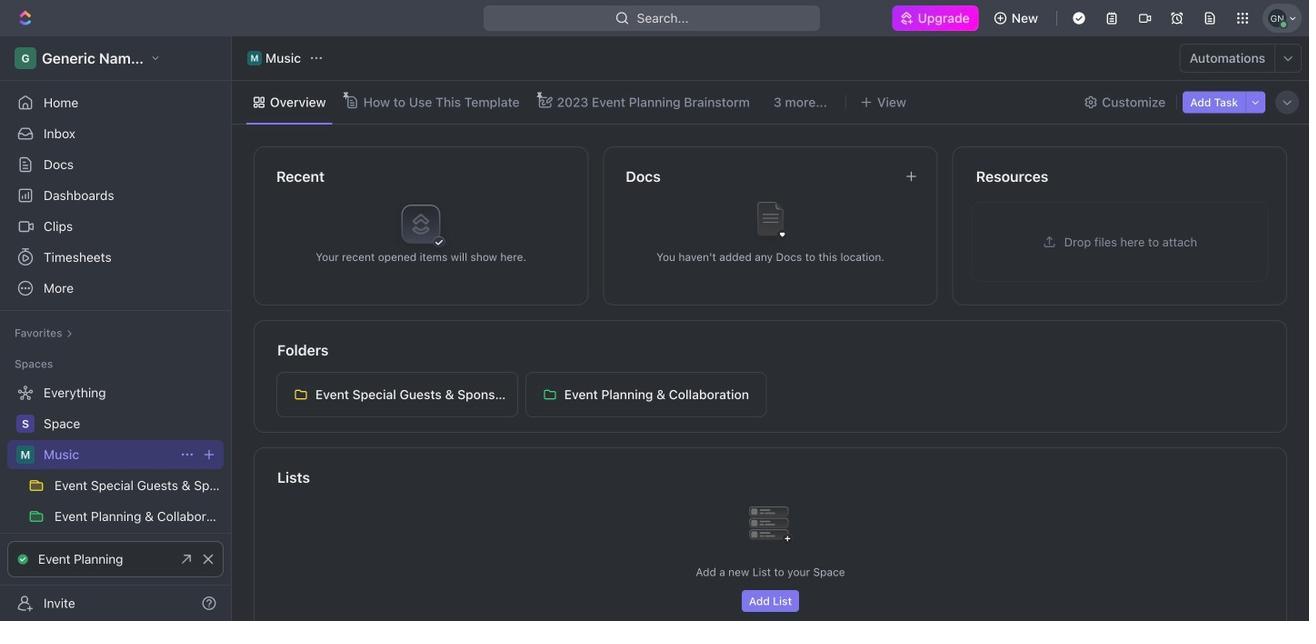 Task type: vqa. For each thing, say whether or not it's contained in the screenshot.
No lists icon.
yes



Task type: describe. For each thing, give the bounding box(es) containing it.
generic name's workspace, , element
[[15, 47, 36, 69]]

no most used docs image
[[734, 188, 807, 261]]

no recent items image
[[385, 188, 458, 261]]

sidebar navigation
[[0, 36, 236, 621]]

0 horizontal spatial music, , element
[[16, 446, 35, 464]]

no lists icon. image
[[734, 492, 807, 565]]



Task type: locate. For each thing, give the bounding box(es) containing it.
tree inside sidebar navigation
[[7, 378, 224, 593]]

space, , element
[[16, 415, 35, 433]]

0 vertical spatial music, , element
[[247, 51, 262, 65]]

1 vertical spatial music, , element
[[16, 446, 35, 464]]

music, , element
[[247, 51, 262, 65], [16, 446, 35, 464]]

1 horizontal spatial music, , element
[[247, 51, 262, 65]]

tree
[[7, 378, 224, 593]]



